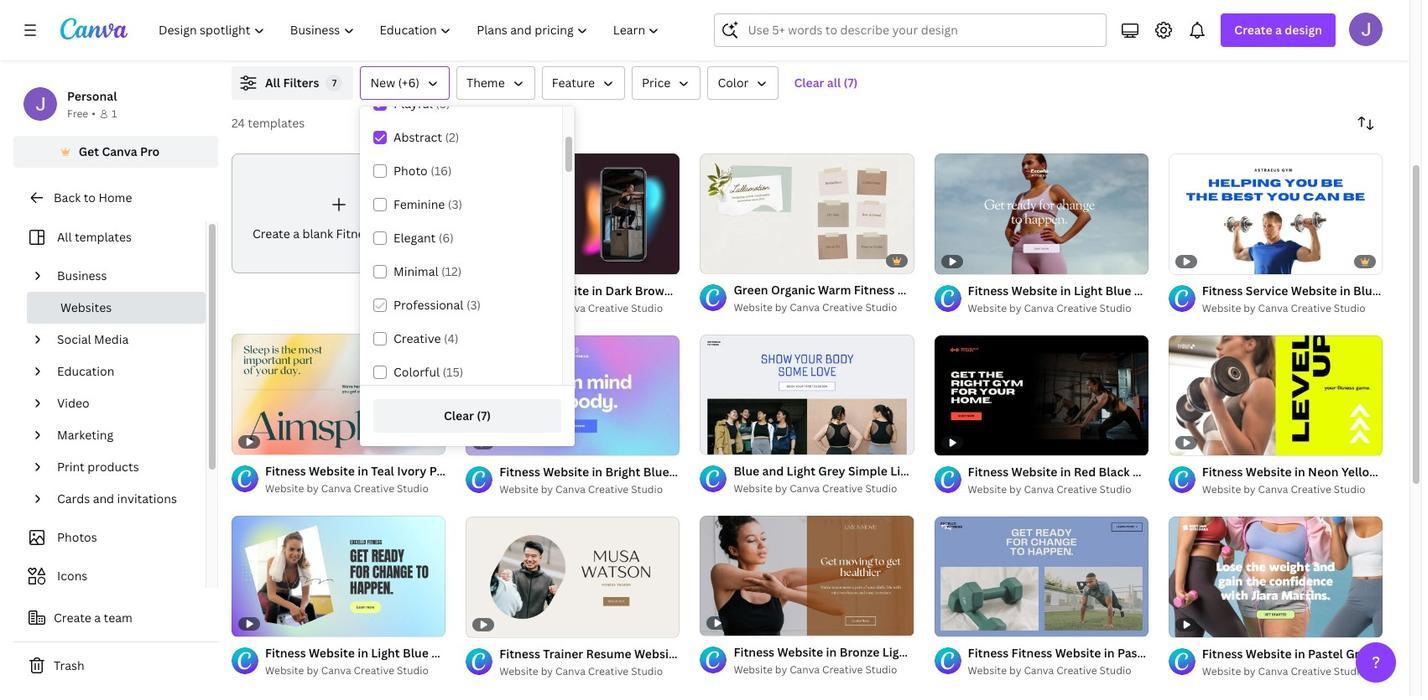 Task type: locate. For each thing, give the bounding box(es) containing it.
neon
[[675, 282, 705, 298]]

0 horizontal spatial (7)
[[477, 408, 491, 424]]

0 vertical spatial 1 of 6
[[712, 434, 736, 447]]

and inside blue and light grey simple light fitness service website website by canva creative studio
[[762, 463, 784, 479]]

by inside blue and light grey simple light fitness service website website by canva creative studio
[[775, 481, 787, 496]]

and inside fitness service website in blue and wh website by canva creative studio
[[1382, 282, 1404, 298]]

0 vertical spatial templates
[[248, 115, 305, 131]]

gradients inside fitness website in dark brown neon pink gradients style website by canva creative studio
[[735, 282, 791, 298]]

all templates link
[[23, 222, 196, 253]]

in inside fitness website in bright blue bright purple gradients style website by canva creative studio
[[592, 464, 603, 480]]

pink for pastel
[[467, 463, 492, 479]]

2 horizontal spatial and
[[1382, 282, 1404, 298]]

light left grey
[[787, 463, 816, 479]]

by inside fitness website in bright blue bright purple gradients style website by canva creative studio
[[541, 483, 553, 497]]

education
[[57, 363, 114, 379]]

0 horizontal spatial service
[[966, 463, 1008, 479]]

abstract
[[394, 129, 442, 145]]

0 horizontal spatial 1 of 6 link
[[700, 334, 914, 455]]

warm
[[818, 282, 851, 298]]

templates for 24 templates
[[248, 115, 305, 131]]

by inside fitness website in teal ivory pastel pink gradients style website by canva creative studio
[[307, 482, 319, 496]]

fitness website templates image
[[1025, 0, 1383, 46], [1025, 0, 1383, 46]]

1 horizontal spatial light
[[890, 463, 919, 479]]

blue inside fitness service website in blue and wh website by canva creative studio
[[1353, 282, 1379, 298]]

1 vertical spatial templates
[[75, 229, 132, 245]]

0 horizontal spatial create
[[54, 610, 91, 626]]

2 vertical spatial and
[[93, 491, 114, 507]]

style inside fitness website in red black dynamic neons style website by canva creative studio
[[1225, 464, 1255, 480]]

creative inside fitness website in bright blue bright purple gradients style website by canva creative studio
[[588, 483, 629, 497]]

of for fitness fitness website in pastel blue beige fresh professional style image
[[953, 617, 963, 629]]

1 horizontal spatial clear
[[794, 75, 824, 91]]

all inside 'all templates' link
[[57, 229, 72, 245]]

website
[[379, 225, 425, 241], [948, 282, 994, 298], [543, 282, 589, 298], [1291, 282, 1337, 298], [734, 300, 773, 315], [499, 301, 538, 315], [968, 301, 1007, 315], [1202, 301, 1241, 315], [1011, 463, 1057, 479], [309, 463, 355, 479], [543, 464, 589, 480], [1012, 464, 1058, 480], [734, 481, 773, 496], [265, 482, 304, 496], [499, 483, 538, 497], [968, 483, 1007, 497], [1202, 483, 1241, 497], [734, 663, 773, 677], [265, 663, 304, 678], [968, 664, 1007, 678], [499, 664, 538, 678], [1202, 664, 1241, 678]]

0 vertical spatial pink
[[708, 282, 733, 298]]

0 vertical spatial 1
[[111, 107, 117, 121]]

1 vertical spatial (3)
[[448, 196, 462, 212]]

clear down (15)
[[444, 408, 474, 424]]

0 horizontal spatial 1
[[111, 107, 117, 121]]

0 horizontal spatial all
[[57, 229, 72, 245]]

1
[[111, 107, 117, 121], [712, 434, 717, 447], [946, 617, 951, 629]]

a inside button
[[94, 610, 101, 626]]

0 horizontal spatial of
[[719, 434, 728, 447]]

(3) for professional (3)
[[466, 297, 481, 313]]

all down back
[[57, 229, 72, 245]]

clear
[[794, 75, 824, 91], [444, 408, 474, 424]]

canva inside fitness website in teal ivory pastel pink gradients style website by canva creative studio
[[321, 482, 351, 496]]

1 horizontal spatial 1 of 6 link
[[934, 517, 1149, 637]]

(3) right professional
[[466, 297, 481, 313]]

1 vertical spatial 1
[[712, 434, 717, 447]]

1 vertical spatial (7)
[[477, 408, 491, 424]]

1 of 6 for blue and light grey simple light fitness service website image
[[712, 434, 736, 447]]

creative inside fitness website in dark brown neon pink gradients style website by canva creative studio
[[588, 301, 629, 315]]

link
[[921, 282, 945, 298]]

style inside fitness website in bright blue bright purple gradients style website by canva creative studio
[[809, 464, 839, 480]]

(3) right 'playful'
[[436, 96, 450, 112]]

1 horizontal spatial of
[[953, 617, 963, 629]]

1 horizontal spatial 1
[[712, 434, 717, 447]]

2 horizontal spatial 1
[[946, 617, 951, 629]]

and for blue and light grey simple light fitness service website website by canva creative studio
[[762, 463, 784, 479]]

fitness website in red black dynamic neons style website by canva creative studio
[[968, 464, 1255, 497]]

a for team
[[94, 610, 101, 626]]

(4)
[[444, 331, 459, 347]]

fitness website in dark brown neon pink gradients style link
[[499, 282, 823, 300]]

a for design
[[1275, 22, 1282, 38]]

fitness
[[336, 225, 376, 241], [854, 282, 895, 298], [499, 282, 540, 298], [1202, 282, 1243, 298], [922, 463, 963, 479], [265, 463, 306, 479], [499, 464, 540, 480], [968, 464, 1009, 480]]

canva inside fitness website in bright blue bright purple gradients style website by canva creative studio
[[555, 483, 586, 497]]

professional
[[394, 297, 464, 313]]

minimal (12)
[[394, 263, 462, 279]]

(6)
[[439, 230, 454, 246]]

clear left all in the top right of the page
[[794, 75, 824, 91]]

1 horizontal spatial 6
[[965, 617, 971, 629]]

pink inside fitness website in dark brown neon pink gradients style website by canva creative studio
[[708, 282, 733, 298]]

templates
[[248, 115, 305, 131], [75, 229, 132, 245]]

gradients right 'purple'
[[751, 464, 807, 480]]

in inside fitness website in red black dynamic neons style website by canva creative studio
[[1060, 464, 1071, 480]]

all for all templates
[[57, 229, 72, 245]]

0 vertical spatial 1 of 6 link
[[700, 334, 914, 455]]

None search field
[[714, 13, 1107, 47]]

2 vertical spatial create
[[54, 610, 91, 626]]

website by canva creative studio
[[968, 301, 1132, 315], [1202, 483, 1366, 497], [734, 663, 897, 677], [265, 663, 429, 678], [968, 664, 1132, 678], [499, 664, 663, 678], [1202, 664, 1366, 678]]

blue for wh
[[1353, 282, 1379, 298]]

0 horizontal spatial a
[[94, 610, 101, 626]]

websites
[[60, 300, 112, 315]]

2 vertical spatial 1
[[946, 617, 951, 629]]

create a team button
[[13, 602, 218, 635]]

a inside dropdown button
[[1275, 22, 1282, 38]]

0 vertical spatial service
[[1246, 282, 1288, 298]]

in inside fitness website in teal ivory pastel pink gradients style website by canva creative studio
[[358, 463, 368, 479]]

bright
[[605, 464, 641, 480], [672, 464, 707, 480]]

style inside fitness website in dark brown neon pink gradients style website by canva creative studio
[[794, 282, 823, 298]]

1 bright from the left
[[605, 464, 641, 480]]

1 vertical spatial a
[[293, 225, 300, 241]]

in for fitness website in teal ivory pastel pink gradients style
[[358, 463, 368, 479]]

pro
[[140, 143, 160, 159]]

video link
[[50, 388, 196, 420]]

blue inside fitness website in bright blue bright purple gradients style website by canva creative studio
[[643, 464, 669, 480]]

a left blank
[[293, 225, 300, 241]]

pink inside fitness website in teal ivory pastel pink gradients style website by canva creative studio
[[467, 463, 492, 479]]

a
[[1275, 22, 1282, 38], [293, 225, 300, 241], [94, 610, 101, 626]]

1 horizontal spatial bright
[[672, 464, 707, 480]]

1 horizontal spatial and
[[762, 463, 784, 479]]

pink right neon
[[708, 282, 733, 298]]

0 horizontal spatial clear
[[444, 408, 474, 424]]

in inside fitness service website in blue and wh website by canva creative studio
[[1340, 282, 1351, 298]]

gradients inside fitness website in teal ivory pastel pink gradients style website by canva creative studio
[[495, 463, 551, 479]]

light
[[787, 463, 816, 479], [890, 463, 919, 479]]

design
[[1285, 22, 1322, 38]]

blue and light grey simple light fitness service website image
[[700, 334, 914, 455]]

0 horizontal spatial bright
[[605, 464, 641, 480]]

style for fitness website in dark brown neon pink gradients style
[[794, 282, 823, 298]]

canva
[[102, 143, 137, 159], [790, 300, 820, 315], [555, 301, 586, 315], [1024, 301, 1054, 315], [1258, 301, 1288, 315], [790, 481, 820, 496], [321, 482, 351, 496], [555, 483, 586, 497], [1024, 483, 1054, 497], [1258, 483, 1288, 497], [790, 663, 820, 677], [321, 663, 351, 678], [1024, 664, 1054, 678], [555, 664, 586, 678], [1258, 664, 1288, 678]]

print products
[[57, 459, 139, 475]]

create
[[1235, 22, 1273, 38], [252, 225, 290, 241], [54, 610, 91, 626]]

invitations
[[117, 491, 177, 507]]

create for create a blank fitness website
[[252, 225, 290, 241]]

create inside create a design dropdown button
[[1235, 22, 1273, 38]]

cards and invitations link
[[50, 483, 196, 515]]

get canva pro button
[[13, 136, 218, 168]]

1 vertical spatial pink
[[467, 463, 492, 479]]

0 vertical spatial of
[[719, 434, 728, 447]]

of for blue and light grey simple light fitness service website image
[[719, 434, 728, 447]]

create left the design
[[1235, 22, 1273, 38]]

fitness fitness website in pastel blue beige fresh professional style image
[[934, 517, 1149, 637]]

1 vertical spatial and
[[762, 463, 784, 479]]

and right 'purple'
[[762, 463, 784, 479]]

templates down back to home
[[75, 229, 132, 245]]

1 vertical spatial service
[[966, 463, 1008, 479]]

fitness inside fitness website in red black dynamic neons style website by canva creative studio
[[968, 464, 1009, 480]]

1 for blue and light grey simple light fitness service website image
[[712, 434, 717, 447]]

0 vertical spatial (7)
[[844, 75, 858, 91]]

1 horizontal spatial create
[[252, 225, 290, 241]]

0 vertical spatial clear
[[794, 75, 824, 91]]

0 vertical spatial a
[[1275, 22, 1282, 38]]

2 horizontal spatial a
[[1275, 22, 1282, 38]]

2 vertical spatial a
[[94, 610, 101, 626]]

creative inside fitness website in teal ivory pastel pink gradients style website by canva creative studio
[[354, 482, 394, 496]]

0 vertical spatial and
[[1382, 282, 1404, 298]]

and right the cards
[[93, 491, 114, 507]]

playful (3)
[[394, 96, 450, 112]]

jacob simon image
[[1349, 13, 1383, 46]]

1 vertical spatial of
[[953, 617, 963, 629]]

0 horizontal spatial and
[[93, 491, 114, 507]]

gradients inside fitness website in bright blue bright purple gradients style website by canva creative studio
[[751, 464, 807, 480]]

studio inside blue and light grey simple light fitness service website website by canva creative studio
[[865, 481, 897, 496]]

organic
[[771, 282, 815, 298]]

colorful
[[394, 364, 440, 380]]

light right simple
[[890, 463, 919, 479]]

1 horizontal spatial 1 of 6
[[946, 617, 971, 629]]

cards
[[57, 491, 90, 507]]

1 horizontal spatial service
[[1246, 282, 1288, 298]]

professional (3)
[[394, 297, 481, 313]]

(15)
[[443, 364, 463, 380]]

color button
[[708, 66, 779, 100]]

photo
[[394, 163, 428, 179]]

1 vertical spatial create
[[252, 225, 290, 241]]

back to home
[[54, 190, 132, 206]]

blue and light grey simple light fitness service website website by canva creative studio
[[734, 463, 1057, 496]]

canva inside blue and light grey simple light fitness service website website by canva creative studio
[[790, 481, 820, 496]]

clear (7) button
[[373, 399, 561, 433]]

fitness website in dark brown neon pink gradients style website by canva creative studio
[[499, 282, 823, 315]]

filters
[[283, 75, 319, 91]]

back
[[54, 190, 81, 206]]

create inside create a team button
[[54, 610, 91, 626]]

and left wh
[[1382, 282, 1404, 298]]

pastel
[[429, 463, 464, 479]]

create inside create a blank fitness website element
[[252, 225, 290, 241]]

by inside fitness website in dark brown neon pink gradients style website by canva creative studio
[[541, 301, 553, 315]]

1 vertical spatial 1 of 6
[[946, 617, 971, 629]]

creative inside fitness service website in blue and wh website by canva creative studio
[[1291, 301, 1331, 315]]

templates right 24
[[248, 115, 305, 131]]

1 horizontal spatial all
[[265, 75, 280, 91]]

theme
[[466, 75, 505, 91]]

2 horizontal spatial blue
[[1353, 282, 1379, 298]]

0 horizontal spatial templates
[[75, 229, 132, 245]]

1 horizontal spatial blue
[[734, 463, 760, 479]]

(+6)
[[398, 75, 420, 91]]

gradients right pastel on the bottom left of page
[[495, 463, 551, 479]]

creative inside blue and light grey simple light fitness service website website by canva creative studio
[[822, 481, 863, 496]]

pink right pastel on the bottom left of page
[[467, 463, 492, 479]]

all
[[265, 75, 280, 91], [57, 229, 72, 245]]

0 vertical spatial create
[[1235, 22, 1273, 38]]

price button
[[632, 66, 701, 100]]

get canva pro
[[79, 143, 160, 159]]

1 horizontal spatial templates
[[248, 115, 305, 131]]

pink
[[708, 282, 733, 298], [467, 463, 492, 479]]

feature
[[552, 75, 595, 91]]

style inside fitness website in teal ivory pastel pink gradients style website by canva creative studio
[[553, 463, 583, 479]]

1 vertical spatial clear
[[444, 408, 474, 424]]

create for create a design
[[1235, 22, 1273, 38]]

business
[[57, 268, 107, 284]]

0 vertical spatial 6
[[730, 434, 736, 447]]

1 horizontal spatial pink
[[708, 282, 733, 298]]

0 horizontal spatial light
[[787, 463, 816, 479]]

1 of 6 link
[[700, 334, 914, 455], [934, 517, 1149, 637]]

creative inside green organic warm fitness bio-link website website by canva creative studio
[[822, 300, 863, 315]]

clear all (7)
[[794, 75, 858, 91]]

0 vertical spatial (3)
[[436, 96, 450, 112]]

gradients left warm
[[735, 282, 791, 298]]

2 vertical spatial (3)
[[466, 297, 481, 313]]

create left blank
[[252, 225, 290, 241]]

playful
[[394, 96, 433, 112]]

a left the design
[[1275, 22, 1282, 38]]

create down 'icons'
[[54, 610, 91, 626]]

(7)
[[844, 75, 858, 91], [477, 408, 491, 424]]

clear for clear all (7)
[[794, 75, 824, 91]]

team
[[104, 610, 132, 626]]

in
[[592, 282, 603, 298], [1340, 282, 1351, 298], [358, 463, 368, 479], [592, 464, 603, 480], [1060, 464, 1071, 480]]

clear all (7) button
[[786, 66, 866, 100]]

1 horizontal spatial a
[[293, 225, 300, 241]]

0 vertical spatial all
[[265, 75, 280, 91]]

in inside fitness website in dark brown neon pink gradients style website by canva creative studio
[[592, 282, 603, 298]]

a left 'team' at the left
[[94, 610, 101, 626]]

0 horizontal spatial pink
[[467, 463, 492, 479]]

2 horizontal spatial create
[[1235, 22, 1273, 38]]

cards and invitations
[[57, 491, 177, 507]]

all left filters at left top
[[265, 75, 280, 91]]

elegant
[[394, 230, 436, 246]]

video
[[57, 395, 89, 411]]

creative (4)
[[394, 331, 459, 347]]

colorful (15)
[[394, 364, 463, 380]]

teal
[[371, 463, 394, 479]]

back to home link
[[13, 181, 218, 215]]

0 horizontal spatial blue
[[643, 464, 669, 480]]

0 horizontal spatial 1 of 6
[[712, 434, 736, 447]]

abstract (2)
[[394, 129, 459, 145]]

free
[[67, 107, 88, 121]]

0 horizontal spatial 6
[[730, 434, 736, 447]]

1 vertical spatial all
[[57, 229, 72, 245]]

social
[[57, 331, 91, 347]]

1 vertical spatial 6
[[965, 617, 971, 629]]

create a team
[[54, 610, 132, 626]]

(3) up (6)
[[448, 196, 462, 212]]

website by canva creative studio link
[[734, 299, 914, 316], [499, 300, 680, 317], [968, 300, 1149, 317], [1202, 300, 1383, 317], [734, 481, 914, 497], [265, 481, 446, 498], [499, 482, 680, 498], [968, 482, 1149, 498], [1202, 482, 1383, 498], [734, 662, 914, 679], [265, 662, 446, 679], [968, 663, 1149, 680], [499, 663, 680, 680], [1202, 663, 1383, 680]]

and for cards and invitations
[[93, 491, 114, 507]]

fitness inside fitness website in teal ivory pastel pink gradients style website by canva creative studio
[[265, 463, 306, 479]]



Task type: describe. For each thing, give the bounding box(es) containing it.
personal
[[67, 88, 117, 104]]

studio inside fitness website in bright blue bright purple gradients style website by canva creative studio
[[631, 483, 663, 497]]

1 horizontal spatial (7)
[[844, 75, 858, 91]]

studio inside fitness website in teal ivory pastel pink gradients style website by canva creative studio
[[397, 482, 429, 496]]

in for fitness website in bright blue bright purple gradients style
[[592, 464, 603, 480]]

black
[[1099, 464, 1130, 480]]

templates for all templates
[[75, 229, 132, 245]]

price
[[642, 75, 671, 91]]

in for fitness website in dark brown neon pink gradients style
[[592, 282, 603, 298]]

service inside fitness service website in blue and wh website by canva creative studio
[[1246, 282, 1288, 298]]

•
[[92, 107, 96, 121]]

marketing
[[57, 427, 113, 443]]

top level navigation element
[[148, 13, 674, 47]]

fitness inside fitness website in bright blue bright purple gradients style website by canva creative studio
[[499, 464, 540, 480]]

gradients for fitness website in dark brown neon pink gradients style
[[735, 282, 791, 298]]

photo (16)
[[394, 163, 452, 179]]

social media link
[[50, 324, 196, 356]]

6 for blue and light grey simple light fitness service website image
[[730, 434, 736, 447]]

create a design
[[1235, 22, 1322, 38]]

create a blank fitness website link
[[232, 154, 446, 274]]

Sort by button
[[1349, 107, 1383, 140]]

minimal
[[394, 263, 438, 279]]

red
[[1074, 464, 1096, 480]]

gradients for fitness website in teal ivory pastel pink gradients style
[[495, 463, 551, 479]]

create a blank fitness website element
[[232, 154, 446, 274]]

dynamic
[[1133, 464, 1183, 480]]

24 templates
[[232, 115, 305, 131]]

photos
[[57, 529, 97, 545]]

(3) for feminine (3)
[[448, 196, 462, 212]]

home
[[98, 190, 132, 206]]

Search search field
[[748, 14, 1096, 46]]

all
[[827, 75, 841, 91]]

feature button
[[542, 66, 625, 100]]

grey
[[818, 463, 845, 479]]

dark
[[605, 282, 632, 298]]

2 light from the left
[[890, 463, 919, 479]]

elegant (6)
[[394, 230, 454, 246]]

1 vertical spatial 1 of 6 link
[[934, 517, 1149, 637]]

canva inside fitness website in red black dynamic neons style website by canva creative studio
[[1024, 483, 1054, 497]]

business link
[[50, 260, 196, 292]]

create for create a team
[[54, 610, 91, 626]]

(16)
[[431, 163, 452, 179]]

social media
[[57, 331, 129, 347]]

trash
[[54, 658, 84, 674]]

canva inside button
[[102, 143, 137, 159]]

all for all filters
[[265, 75, 280, 91]]

green organic warm fitness bio-link website image
[[700, 153, 914, 274]]

fitness website in bright blue bright purple gradients style link
[[499, 463, 839, 482]]

green organic warm fitness bio-link website website by canva creative studio
[[734, 282, 994, 315]]

create a design button
[[1221, 13, 1336, 47]]

to
[[84, 190, 96, 206]]

7 filter options selected element
[[326, 75, 343, 91]]

a for blank
[[293, 225, 300, 241]]

green
[[734, 282, 768, 298]]

style for fitness website in bright blue bright purple gradients style
[[809, 464, 839, 480]]

purple
[[710, 464, 748, 480]]

fitness website in teal ivory pastel pink gradients style website by canva creative studio
[[265, 463, 583, 496]]

new
[[370, 75, 395, 91]]

theme button
[[456, 66, 535, 100]]

get
[[79, 143, 99, 159]]

blue and light grey simple light fitness service website link
[[734, 462, 1057, 481]]

by inside fitness service website in blue and wh website by canva creative studio
[[1244, 301, 1256, 315]]

by inside fitness website in red black dynamic neons style website by canva creative studio
[[1009, 483, 1022, 497]]

neons
[[1186, 464, 1222, 480]]

pink for neon
[[708, 282, 733, 298]]

1 of 6 for fitness fitness website in pastel blue beige fresh professional style image
[[946, 617, 971, 629]]

all filters
[[265, 75, 319, 91]]

in for fitness website in red black dynamic neons style
[[1060, 464, 1071, 480]]

fitness website in bright blue bright purple gradients style website by canva creative studio
[[499, 464, 839, 497]]

fitness service website in blue and wh website by canva creative studio
[[1202, 282, 1422, 315]]

1 light from the left
[[787, 463, 816, 479]]

(2)
[[445, 129, 459, 145]]

green organic warm fitness bio-link website link
[[734, 281, 994, 299]]

7
[[332, 76, 337, 89]]

studio inside fitness website in red black dynamic neons style website by canva creative studio
[[1100, 483, 1132, 497]]

bio-
[[898, 282, 921, 298]]

6 for fitness fitness website in pastel blue beige fresh professional style image
[[965, 617, 971, 629]]

media
[[94, 331, 129, 347]]

canva inside fitness website in dark brown neon pink gradients style website by canva creative studio
[[555, 301, 586, 315]]

fitness inside fitness website in dark brown neon pink gradients style website by canva creative studio
[[499, 282, 540, 298]]

color
[[718, 75, 749, 91]]

fitness inside green organic warm fitness bio-link website website by canva creative studio
[[854, 282, 895, 298]]

canva inside green organic warm fitness bio-link website website by canva creative studio
[[790, 300, 820, 315]]

brown
[[635, 282, 672, 298]]

icons link
[[23, 560, 196, 592]]

blue inside blue and light grey simple light fitness service website website by canva creative studio
[[734, 463, 760, 479]]

creative inside fitness website in red black dynamic neons style website by canva creative studio
[[1057, 483, 1097, 497]]

fitness website in teal ivory pastel pink gradients style link
[[265, 462, 583, 481]]

new (+6) button
[[360, 66, 450, 100]]

fitness service website in blue and wh link
[[1202, 282, 1422, 300]]

style for fitness website in teal ivory pastel pink gradients style
[[553, 463, 583, 479]]

2 bright from the left
[[672, 464, 707, 480]]

studio inside fitness website in dark brown neon pink gradients style website by canva creative studio
[[631, 301, 663, 315]]

print
[[57, 459, 85, 475]]

service inside blue and light grey simple light fitness service website website by canva creative studio
[[966, 463, 1008, 479]]

all templates
[[57, 229, 132, 245]]

fitness inside blue and light grey simple light fitness service website website by canva creative studio
[[922, 463, 963, 479]]

education link
[[50, 356, 196, 388]]

trash link
[[13, 649, 218, 683]]

24
[[232, 115, 245, 131]]

studio inside fitness service website in blue and wh website by canva creative studio
[[1334, 301, 1366, 315]]

canva inside fitness service website in blue and wh website by canva creative studio
[[1258, 301, 1288, 315]]

feminine
[[394, 196, 445, 212]]

fitness inside fitness service website in blue and wh website by canva creative studio
[[1202, 282, 1243, 298]]

clear for clear (7)
[[444, 408, 474, 424]]

(3) for playful (3)
[[436, 96, 450, 112]]

free •
[[67, 107, 96, 121]]

blue for purple
[[643, 464, 669, 480]]

by inside green organic warm fitness bio-link website website by canva creative studio
[[775, 300, 787, 315]]

studio inside green organic warm fitness bio-link website website by canva creative studio
[[865, 300, 897, 315]]

blank
[[302, 225, 333, 241]]

simple
[[848, 463, 888, 479]]

create a blank fitness website
[[252, 225, 425, 241]]

feminine (3)
[[394, 196, 462, 212]]

1 for fitness fitness website in pastel blue beige fresh professional style image
[[946, 617, 951, 629]]

gradients for fitness website in bright blue bright purple gradients style
[[751, 464, 807, 480]]

(12)
[[441, 263, 462, 279]]



Task type: vqa. For each thing, say whether or not it's contained in the screenshot.
a in the button
yes



